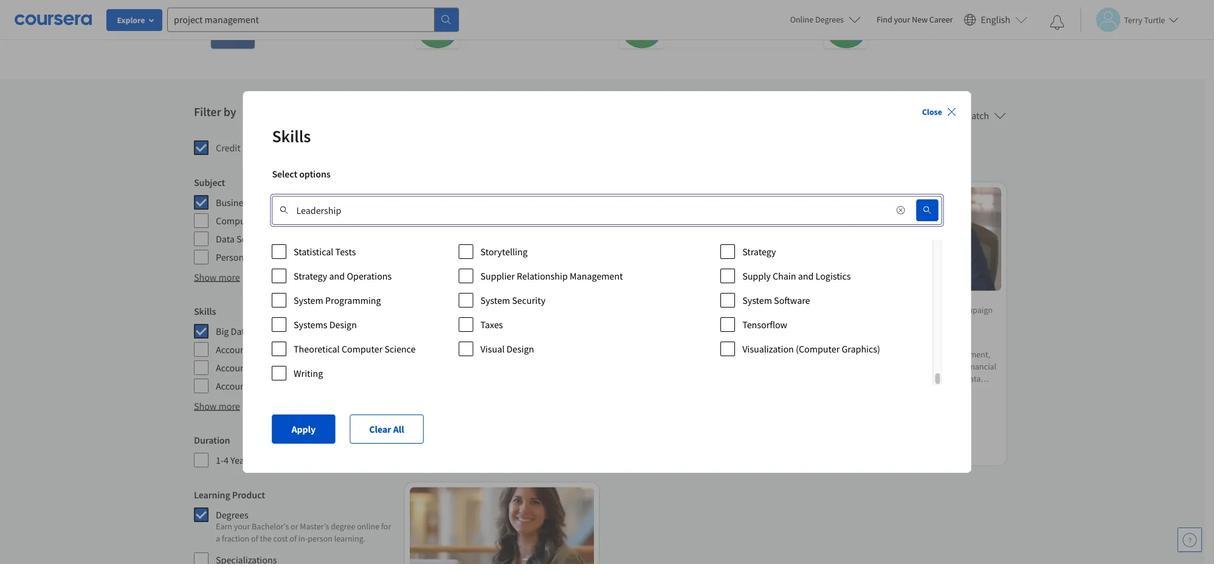 Task type: vqa. For each thing, say whether or not it's contained in the screenshot.
Skills "group"
yes



Task type: locate. For each thing, give the bounding box(es) containing it.
0 horizontal spatial by
[[224, 105, 236, 120]]

0 vertical spatial design
[[330, 319, 357, 331]]

software
[[775, 294, 811, 307], [263, 380, 300, 393]]

0 horizontal spatial in
[[488, 325, 496, 338]]

you'll right (computer at the bottom right
[[844, 349, 864, 360]]

software inside select skills options element
[[775, 294, 811, 307]]

university down 'uci'
[[265, 18, 300, 29]]

university up master of science in management
[[435, 305, 471, 316]]

accounting for accounting software
[[216, 380, 261, 393]]

0 vertical spatial show
[[194, 272, 217, 284]]

university of colorado boulder
[[639, 305, 748, 316]]

filter
[[194, 105, 221, 120]]

0 vertical spatial accounting
[[905, 325, 951, 338]]

supplier
[[481, 270, 515, 282]]

at up master of science in accounting "link"
[[915, 305, 922, 316]]

0 horizontal spatial google image
[[415, 5, 459, 49]]

show more button up duration on the bottom
[[194, 399, 240, 414]]

1 vertical spatial show more button
[[194, 399, 240, 414]]

software inside skills group
[[263, 380, 300, 393]]

show up duration on the bottom
[[194, 401, 217, 413]]

: left best
[[941, 110, 943, 122]]

show more down personal
[[194, 272, 240, 284]]

filter by
[[194, 105, 236, 120]]

system for system security
[[481, 294, 511, 307]]

gain
[[458, 349, 474, 360], [866, 349, 882, 360]]

skills you'll gain : down master of science in management
[[415, 349, 478, 360]]

1 horizontal spatial skills you'll gain :
[[822, 349, 886, 360]]

1 horizontal spatial strategy
[[743, 246, 777, 258]]

0 horizontal spatial university of illinois at urbana-champaign
[[435, 305, 586, 316]]

master inside master of engineering in engineering management
[[619, 325, 646, 338]]

1 horizontal spatial and
[[799, 270, 814, 282]]

computer science
[[216, 215, 290, 227]]

accounting
[[905, 325, 951, 338], [216, 362, 261, 374], [216, 380, 261, 393]]

illinois
[[482, 305, 505, 316], [889, 305, 913, 316]]

1 show more from the top
[[194, 272, 240, 284]]

accounting for accounting
[[216, 362, 261, 374]]

1 you'll from the left
[[436, 349, 457, 360]]

project
[[279, 6, 306, 17], [497, 6, 523, 17], [905, 6, 932, 17]]

0 vertical spatial your
[[894, 14, 911, 25]]

(computer
[[796, 343, 840, 355]]

1 horizontal spatial champaign
[[952, 305, 993, 316]]

2 more from the top
[[219, 401, 240, 413]]

2 engineering from the left
[[720, 325, 769, 338]]

science inside select skills options element
[[385, 343, 416, 355]]

2 horizontal spatial system
[[743, 294, 773, 307]]

university of california, irvine image
[[211, 5, 255, 49]]

2 illinois from the left
[[889, 305, 913, 316]]

0 vertical spatial strategy
[[743, 246, 777, 258]]

3 master from the left
[[822, 325, 850, 338]]

of left taxes
[[445, 325, 453, 338]]

1 urbana- from the left
[[516, 305, 545, 316]]

1 horizontal spatial by
[[931, 110, 941, 122]]

urbana-
[[516, 305, 545, 316], [923, 305, 952, 316]]

1 master from the left
[[415, 325, 443, 338]]

illinois up taxes
[[482, 305, 505, 316]]

management up writing
[[251, 344, 304, 356]]

2 vertical spatial accounting
[[216, 380, 261, 393]]

degree
[[331, 522, 355, 533]]

gain down "master of science in accounting"
[[866, 349, 882, 360]]

supplier relationship management
[[481, 270, 623, 282]]

engineering down university of colorado boulder
[[658, 325, 708, 338]]

urbana- up master of science in accounting "link"
[[923, 305, 952, 316]]

visual
[[481, 343, 505, 355]]

of left california,
[[302, 18, 309, 29]]

show more button for personal
[[194, 270, 240, 285]]

management:
[[525, 6, 576, 17]]

software down writing
[[263, 380, 300, 393]]

2 master from the left
[[619, 325, 646, 338]]

2 university of illinois at urbana-champaign from the left
[[843, 305, 993, 316]]

0 vertical spatial more
[[219, 272, 240, 284]]

1 vertical spatial computer
[[342, 343, 383, 355]]

1 vertical spatial more
[[219, 401, 240, 413]]

all
[[393, 423, 404, 435]]

master inside "link"
[[822, 325, 850, 338]]

1 vertical spatial your
[[234, 522, 250, 533]]

engineering down boulder
[[720, 325, 769, 338]]

2 horizontal spatial project
[[905, 6, 932, 17]]

1 horizontal spatial computer
[[342, 343, 383, 355]]

in inside master of engineering in engineering management
[[710, 325, 718, 338]]

learning
[[194, 489, 230, 501]]

university of illinois at urbana-champaign up the master of science in management link
[[435, 305, 586, 316]]

1 vertical spatial strategy
[[294, 270, 328, 282]]

1 vertical spatial show
[[194, 401, 217, 413]]

california,
[[311, 18, 347, 29]]

0 horizontal spatial at
[[507, 305, 514, 316]]

degree · 1 year
[[415, 445, 467, 456]]

and up "system programming"
[[330, 270, 345, 282]]

1 horizontal spatial engineering
[[720, 325, 769, 338]]

0 horizontal spatial illinois
[[482, 305, 505, 316]]

of left the in-
[[290, 534, 297, 545]]

system up the systems on the left bottom
[[294, 294, 324, 307]]

tests
[[336, 246, 356, 258]]

science
[[259, 215, 290, 227], [237, 233, 268, 245], [455, 325, 486, 338], [862, 325, 894, 338], [385, 343, 416, 355]]

1 horizontal spatial system
[[481, 294, 511, 307]]

project inside google project management (de) google
[[905, 6, 932, 17]]

big
[[216, 326, 229, 338]]

0 horizontal spatial :
[[474, 349, 476, 360]]

:
[[941, 110, 943, 122], [474, 349, 476, 360], [882, 349, 884, 360]]

show notifications image
[[1050, 15, 1065, 30]]

skills group
[[194, 304, 393, 394]]

you'll for master of science in accounting
[[844, 349, 864, 360]]

university of illinois at urbana-champaign up master of science in accounting "link"
[[843, 305, 993, 316]]

your right (de)
[[894, 14, 911, 25]]

clear search image
[[896, 206, 906, 215]]

and right chain
[[799, 270, 814, 282]]

strategy
[[743, 246, 777, 258], [294, 270, 328, 282]]

of inside master of engineering in engineering management
[[648, 325, 657, 338]]

2 horizontal spatial in
[[896, 325, 903, 338]]

you'll for master of science in management
[[436, 349, 457, 360]]

1
[[445, 445, 450, 456]]

university for master of science in management
[[435, 305, 471, 316]]

select skills options element
[[272, 240, 943, 386]]

2 at from the left
[[915, 305, 922, 316]]

university for master of engineering in engineering management
[[639, 305, 675, 316]]

by right sort
[[931, 110, 941, 122]]

1 horizontal spatial at
[[915, 305, 922, 316]]

of down university of colorado boulder
[[648, 325, 657, 338]]

project for google project management:
[[497, 6, 523, 17]]

computer down business on the top
[[216, 215, 257, 227]]

1 horizontal spatial :
[[882, 349, 884, 360]]

at up the master of science in management link
[[507, 305, 514, 316]]

1 vertical spatial accounting
[[216, 362, 261, 374]]

big data
[[216, 326, 250, 338]]

show more button
[[194, 270, 240, 285], [194, 399, 240, 414]]

0 horizontal spatial your
[[234, 522, 250, 533]]

management inside skills group
[[251, 344, 304, 356]]

management right the relationship
[[570, 270, 623, 282]]

2 show more from the top
[[194, 401, 240, 413]]

you'll
[[436, 349, 457, 360], [844, 349, 864, 360]]

visualization
[[743, 343, 795, 355]]

champaign
[[545, 305, 586, 316], [952, 305, 993, 316]]

english button
[[959, 0, 1033, 40]]

3 project from the left
[[905, 6, 932, 17]]

management inside master of engineering in engineering management
[[619, 340, 673, 352]]

2 project from the left
[[497, 6, 523, 17]]

1 at from the left
[[507, 305, 514, 316]]

university of illinois at urbana-champaign for management
[[435, 305, 586, 316]]

2 in from the left
[[710, 325, 718, 338]]

1 vertical spatial show more
[[194, 401, 240, 413]]

0 horizontal spatial skills you'll gain :
[[415, 349, 478, 360]]

show more button down personal
[[194, 270, 240, 285]]

4
[[224, 455, 229, 467]]

0 horizontal spatial engineering
[[658, 325, 708, 338]]

account management
[[216, 344, 304, 356]]

0 horizontal spatial project
[[279, 6, 306, 17]]

more
[[219, 272, 240, 284], [219, 401, 240, 413]]

1 skills you'll gain : from the left
[[415, 349, 478, 360]]

you'll down master of science in management
[[436, 349, 457, 360]]

2 system from the left
[[481, 294, 511, 307]]

1 more from the top
[[219, 272, 240, 284]]

2 skills you'll gain : from the left
[[822, 349, 886, 360]]

university of illinois at urbana-champaign
[[435, 305, 586, 316], [843, 305, 993, 316]]

gain for accounting
[[866, 349, 882, 360]]

illinois up master of science in accounting "link"
[[889, 305, 913, 316]]

university inside the uci project management university of california, irvine
[[265, 18, 300, 29]]

None search field
[[167, 8, 459, 32]]

3 system from the left
[[743, 294, 773, 307]]

1 horizontal spatial in
[[710, 325, 718, 338]]

1 horizontal spatial you'll
[[844, 349, 864, 360]]

0 horizontal spatial champaign
[[545, 305, 586, 316]]

close
[[923, 106, 943, 117]]

management right the new
[[933, 6, 982, 17]]

software for system software
[[775, 294, 811, 307]]

1 horizontal spatial design
[[507, 343, 535, 355]]

1 system from the left
[[294, 294, 324, 307]]

theoretical
[[294, 343, 340, 355]]

management down university of colorado boulder
[[619, 340, 673, 352]]

: left visual
[[474, 349, 476, 360]]

strategy down the statistical
[[294, 270, 328, 282]]

1 vertical spatial software
[[263, 380, 300, 393]]

of
[[302, 18, 309, 29], [473, 305, 480, 316], [677, 305, 684, 316], [881, 305, 888, 316], [445, 325, 453, 338], [648, 325, 657, 338], [852, 325, 860, 338], [251, 534, 258, 545], [290, 534, 297, 545]]

0 horizontal spatial strategy
[[294, 270, 328, 282]]

0 vertical spatial computer
[[216, 215, 257, 227]]

1 gain from the left
[[458, 349, 474, 360]]

science inside "link"
[[862, 325, 894, 338]]

1 horizontal spatial university of illinois at urbana-champaign
[[843, 305, 993, 316]]

1 horizontal spatial google image
[[620, 5, 664, 49]]

development
[[253, 252, 308, 264]]

your up fraction
[[234, 522, 250, 533]]

system down supply on the right of page
[[743, 294, 773, 307]]

1 champaign from the left
[[545, 305, 586, 316]]

2 show from the top
[[194, 401, 217, 413]]

skills you'll gain : for master of science in management
[[415, 349, 478, 360]]

1 project from the left
[[279, 6, 306, 17]]

2 urbana- from the left
[[923, 305, 952, 316]]

at
[[507, 305, 514, 316], [915, 305, 922, 316]]

1 in from the left
[[488, 325, 496, 338]]

data up personal
[[216, 233, 235, 245]]

management inside the uci project management university of california, irvine
[[307, 6, 356, 17]]

0 horizontal spatial gain
[[458, 349, 474, 360]]

2 show more button from the top
[[194, 399, 240, 414]]

google image
[[415, 5, 459, 49], [620, 5, 664, 49], [824, 5, 868, 49]]

strategy for strategy and operations
[[294, 270, 328, 282]]

accounting software
[[216, 380, 300, 393]]

1 horizontal spatial software
[[775, 294, 811, 307]]

software down supply chain and logistics
[[775, 294, 811, 307]]

skills you'll gain :
[[415, 349, 478, 360], [822, 349, 886, 360]]

1 horizontal spatial illinois
[[889, 305, 913, 316]]

2 champaign from the left
[[952, 305, 993, 316]]

data right big
[[231, 326, 250, 338]]

duration group
[[194, 433, 393, 469]]

master
[[415, 325, 443, 338], [619, 325, 646, 338], [822, 325, 850, 338]]

master of engineering in engineering management link
[[619, 324, 793, 353]]

master for master of science in accounting
[[822, 325, 850, 338]]

0 horizontal spatial system
[[294, 294, 324, 307]]

show down personal
[[194, 272, 217, 284]]

show more for accounting software
[[194, 401, 240, 413]]

system down supplier
[[481, 294, 511, 307]]

more down personal
[[219, 272, 240, 284]]

irvine
[[349, 18, 370, 29]]

1 vertical spatial data
[[231, 326, 250, 338]]

champaign for accounting
[[952, 305, 993, 316]]

skills inside dialog
[[272, 126, 311, 147]]

your inside earn your bachelor's or master's degree online for a fraction of the cost of in-person learning.
[[234, 522, 250, 533]]

: right graphics)
[[882, 349, 884, 360]]

computer down systems design
[[342, 343, 383, 355]]

management inside select skills options element
[[570, 270, 623, 282]]

of up graphics)
[[852, 325, 860, 338]]

1 university of illinois at urbana-champaign from the left
[[435, 305, 586, 316]]

management
[[307, 6, 356, 17], [933, 6, 982, 17], [570, 270, 623, 282], [498, 325, 552, 338], [619, 340, 673, 352], [251, 344, 304, 356]]

strategy up supply on the right of page
[[743, 246, 777, 258]]

design
[[330, 319, 357, 331], [507, 343, 535, 355]]

1 horizontal spatial master
[[619, 325, 646, 338]]

0 horizontal spatial computer
[[216, 215, 257, 227]]

1 show from the top
[[194, 272, 217, 284]]

0 horizontal spatial master
[[415, 325, 443, 338]]

show more
[[194, 272, 240, 284], [194, 401, 240, 413]]

find
[[877, 14, 893, 25]]

1 vertical spatial design
[[507, 343, 535, 355]]

project inside the uci project management university of california, irvine
[[279, 6, 306, 17]]

1 show more button from the top
[[194, 270, 240, 285]]

1 horizontal spatial gain
[[866, 349, 882, 360]]

university up "master of science in accounting"
[[843, 305, 879, 316]]

skills you'll gain : down "master of science in accounting"
[[822, 349, 886, 360]]

learning product group
[[194, 488, 393, 564]]

design for systems design
[[330, 319, 357, 331]]

university left colorado
[[639, 305, 675, 316]]

urbana- up the master of science in management link
[[516, 305, 545, 316]]

security
[[513, 294, 546, 307]]

credit
[[216, 142, 241, 154]]

1 horizontal spatial urbana-
[[923, 305, 952, 316]]

of left colorado
[[677, 305, 684, 316]]

design down "system programming"
[[330, 319, 357, 331]]

cost
[[273, 534, 288, 545]]

0 horizontal spatial you'll
[[436, 349, 457, 360]]

show more up duration on the bottom
[[194, 401, 240, 413]]

1 horizontal spatial your
[[894, 14, 911, 25]]

select options
[[272, 168, 331, 180]]

data inside subject "group"
[[216, 233, 235, 245]]

in inside "link"
[[896, 325, 903, 338]]

graphics)
[[842, 343, 881, 355]]

0 horizontal spatial and
[[330, 270, 345, 282]]

0 vertical spatial data
[[216, 233, 235, 245]]

2 gain from the left
[[866, 349, 882, 360]]

2 you'll from the left
[[844, 349, 864, 360]]

master of science in management
[[415, 325, 552, 338]]

gain left visual
[[458, 349, 474, 360]]

0 vertical spatial show more
[[194, 272, 240, 284]]

2 horizontal spatial master
[[822, 325, 850, 338]]

clear all button
[[350, 415, 424, 444]]

0 vertical spatial show more button
[[194, 270, 240, 285]]

more for accounting software
[[219, 401, 240, 413]]

sort by : best match
[[911, 110, 990, 122]]

design down the master of science in management link
[[507, 343, 535, 355]]

data
[[216, 233, 235, 245], [231, 326, 250, 338]]

3 in from the left
[[896, 325, 903, 338]]

0 vertical spatial software
[[775, 294, 811, 307]]

show more button for accounting
[[194, 399, 240, 414]]

management up california,
[[307, 6, 356, 17]]

system programming
[[294, 294, 381, 307]]

by right filter
[[224, 105, 236, 120]]

1 illinois from the left
[[482, 305, 505, 316]]

0 horizontal spatial software
[[263, 380, 300, 393]]

champaign for management
[[545, 305, 586, 316]]

skills you'll gain : for master of science in accounting
[[822, 349, 886, 360]]

and
[[330, 270, 345, 282], [799, 270, 814, 282]]

2 horizontal spatial google image
[[824, 5, 868, 49]]

management up visual design
[[498, 325, 552, 338]]

chain
[[773, 270, 797, 282]]

1 horizontal spatial project
[[497, 6, 523, 17]]

0 horizontal spatial design
[[330, 319, 357, 331]]

more down accounting software
[[219, 401, 240, 413]]

operations
[[347, 270, 392, 282]]

0 horizontal spatial urbana-
[[516, 305, 545, 316]]



Task type: describe. For each thing, give the bounding box(es) containing it.
gain for management
[[458, 349, 474, 360]]

duration
[[194, 435, 230, 447]]

2 google image from the left
[[620, 5, 664, 49]]

years
[[231, 455, 252, 467]]

strategy for strategy
[[743, 246, 777, 258]]

visual design
[[481, 343, 535, 355]]

statistical tests
[[294, 246, 356, 258]]

·
[[442, 445, 444, 456]]

illinois for management
[[482, 305, 505, 316]]

Search by keyword search field
[[296, 196, 888, 225]]

master for master of science in management
[[415, 325, 443, 338]]

design for visual design
[[507, 343, 535, 355]]

select
[[272, 168, 297, 180]]

supply chain and logistics
[[743, 270, 852, 282]]

1 engineering from the left
[[658, 325, 708, 338]]

show for accounting
[[194, 401, 217, 413]]

product
[[232, 489, 265, 501]]

system security
[[481, 294, 546, 307]]

3 google image from the left
[[824, 5, 868, 49]]

career
[[930, 14, 953, 25]]

show for personal
[[194, 272, 217, 284]]

year
[[451, 445, 467, 456]]

science for master of science in management
[[455, 325, 486, 338]]

new
[[912, 14, 928, 25]]

systems
[[294, 319, 328, 331]]

project for uci project management university of california, irvine
[[279, 6, 306, 17]]

university of illinois at urbana-champaign for accounting
[[843, 305, 993, 316]]

master of engineering in engineering management
[[619, 325, 769, 352]]

2 and from the left
[[799, 270, 814, 282]]

subject group
[[194, 175, 393, 265]]

storytelling
[[481, 246, 528, 258]]

skills inside group
[[194, 306, 216, 318]]

data science
[[216, 233, 268, 245]]

in for management
[[488, 325, 496, 338]]

boulder
[[720, 305, 748, 316]]

computer inside subject "group"
[[216, 215, 257, 227]]

more for personal development
[[219, 272, 240, 284]]

bachelor's
[[252, 522, 289, 533]]

systems design
[[294, 319, 357, 331]]

visualization (computer graphics)
[[743, 343, 881, 355]]

degrees
[[216, 509, 249, 522]]

illinois for accounting
[[889, 305, 913, 316]]

of inside the uci project management university of california, irvine
[[302, 18, 309, 29]]

system software
[[743, 294, 811, 307]]

coursera image
[[15, 10, 92, 29]]

logistics
[[816, 270, 852, 282]]

google project management (de) google
[[878, 6, 982, 41]]

of left the
[[251, 534, 258, 545]]

skills dialog
[[243, 91, 972, 473]]

learning product
[[194, 489, 265, 501]]

(de)
[[878, 18, 893, 29]]

at for management
[[507, 305, 514, 316]]

business
[[216, 197, 252, 209]]

english
[[981, 14, 1011, 26]]

university for master of science in accounting
[[843, 305, 879, 316]]

management inside google project management (de) google
[[933, 6, 982, 17]]

science for master of science in accounting
[[862, 325, 894, 338]]

account
[[216, 344, 249, 356]]

master's
[[300, 522, 329, 533]]

project for google project management (de) google
[[905, 6, 932, 17]]

1 and from the left
[[330, 270, 345, 282]]

system for system programming
[[294, 294, 324, 307]]

fraction
[[222, 534, 249, 545]]

uci project management university of california, irvine
[[265, 6, 370, 29]]

person
[[308, 534, 333, 545]]

match
[[965, 110, 990, 122]]

master of science in management link
[[415, 324, 589, 339]]

eligible
[[243, 142, 273, 154]]

by for sort
[[931, 110, 941, 122]]

help center image
[[1183, 533, 1198, 547]]

find your new career link
[[871, 12, 959, 27]]

find your new career
[[877, 14, 953, 25]]

by for filter
[[224, 105, 236, 120]]

show more for personal development
[[194, 272, 240, 284]]

apply
[[292, 423, 316, 435]]

master of science in accounting
[[822, 325, 951, 338]]

google link
[[608, 0, 802, 61]]

google project management:
[[469, 6, 576, 17]]

subject
[[194, 177, 225, 189]]

of up "master of science in accounting"
[[881, 305, 888, 316]]

relationship
[[517, 270, 568, 282]]

credit eligible
[[216, 142, 273, 154]]

learning.
[[334, 534, 366, 545]]

system for system software
[[743, 294, 773, 307]]

theoretical computer science
[[294, 343, 416, 355]]

personal development
[[216, 252, 308, 264]]

urbana- for master of science in management
[[516, 305, 545, 316]]

clear all
[[369, 423, 404, 435]]

computer inside select skills options element
[[342, 343, 383, 355]]

tensorflow
[[743, 319, 788, 331]]

personal
[[216, 252, 251, 264]]

urbana- for master of science in accounting
[[923, 305, 952, 316]]

1-4 years
[[216, 455, 252, 467]]

a
[[216, 534, 220, 545]]

apply button
[[272, 415, 335, 444]]

supply
[[743, 270, 771, 282]]

earn
[[216, 522, 232, 533]]

1 google image from the left
[[415, 5, 459, 49]]

in for accounting
[[896, 325, 903, 338]]

or
[[291, 522, 298, 533]]

taxes
[[481, 319, 503, 331]]

: for master of science in accounting
[[882, 349, 884, 360]]

: for master of science in management
[[474, 349, 476, 360]]

in for engineering
[[710, 325, 718, 338]]

software for accounting software
[[263, 380, 300, 393]]

earn your bachelor's or master's degree online for a fraction of the cost of in-person learning.
[[216, 522, 391, 545]]

close button
[[918, 101, 962, 123]]

1-
[[216, 455, 224, 467]]

master of science in accounting link
[[822, 324, 997, 339]]

programming
[[326, 294, 381, 307]]

best
[[945, 110, 963, 122]]

strategy and operations
[[294, 270, 392, 282]]

at for accounting
[[915, 305, 922, 316]]

of up master of science in management
[[473, 305, 480, 316]]

of inside "link"
[[852, 325, 860, 338]]

degree
[[415, 445, 440, 456]]

data inside skills group
[[231, 326, 250, 338]]

your for find
[[894, 14, 911, 25]]

sort
[[911, 110, 929, 122]]

search image
[[923, 206, 933, 215]]

for
[[381, 522, 391, 533]]

uci
[[265, 6, 278, 17]]

writing
[[294, 367, 323, 380]]

accounting inside "link"
[[905, 325, 951, 338]]

science for theoretical computer science
[[385, 343, 416, 355]]

2 horizontal spatial :
[[941, 110, 943, 122]]

master for master of engineering in engineering management
[[619, 325, 646, 338]]

your for earn
[[234, 522, 250, 533]]

in-
[[299, 534, 308, 545]]



